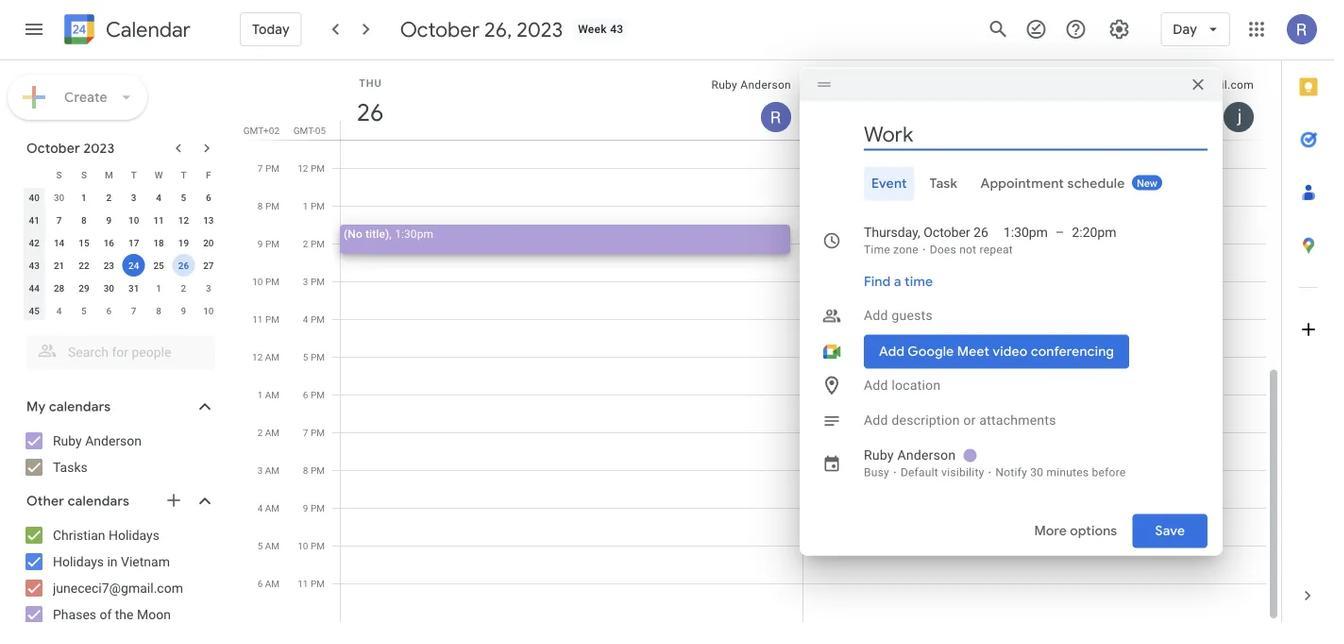 Task type: describe. For each thing, give the bounding box(es) containing it.
5 for 5 am
[[257, 540, 263, 552]]

8 right 3 am
[[303, 465, 308, 476]]

15 element
[[73, 231, 95, 254]]

6 down f
[[206, 192, 211, 203]]

0 vertical spatial holidays
[[109, 527, 160, 543]]

title)
[[365, 227, 389, 240]]

time zone
[[864, 243, 919, 256]]

october 2023 grid
[[18, 163, 221, 322]]

24
[[128, 260, 139, 271]]

my calendars button
[[4, 392, 234, 422]]

2 horizontal spatial october
[[924, 225, 970, 240]]

notify 30 minutes before
[[996, 466, 1126, 479]]

44
[[29, 282, 40, 294]]

40
[[29, 192, 40, 203]]

appointment schedule
[[981, 175, 1125, 192]]

4 for 4 am
[[257, 502, 263, 514]]

row containing (no title)
[[332, 0, 1266, 622]]

ruby inside my calendars list
[[53, 433, 82, 449]]

10 up 17 at the left top of page
[[128, 214, 139, 226]]

appointment
[[981, 175, 1064, 192]]

23 element
[[98, 254, 120, 277]]

20
[[203, 237, 214, 248]]

christian
[[53, 527, 105, 543]]

16 element
[[98, 231, 120, 254]]

20 element
[[197, 231, 220, 254]]

6 pm
[[303, 389, 325, 400]]

31
[[128, 282, 139, 294]]

45
[[29, 305, 40, 316]]

am for 12 am
[[265, 351, 280, 363]]

settings menu image
[[1108, 18, 1131, 41]]

2 pm
[[303, 238, 325, 249]]

m
[[105, 169, 113, 180]]

22
[[79, 260, 89, 271]]

1 horizontal spatial 2023
[[517, 16, 563, 42]]

12 am
[[252, 351, 280, 363]]

default visibility
[[901, 466, 985, 479]]

6 for 6 am
[[257, 578, 263, 589]]

2 horizontal spatial ruby anderson
[[864, 448, 956, 463]]

31 element
[[122, 277, 145, 299]]

w
[[155, 169, 163, 180]]

10 element
[[122, 209, 145, 231]]

christian holidays
[[53, 527, 160, 543]]

7 right the 2 am
[[303, 427, 308, 438]]

september 30 element
[[48, 186, 70, 209]]

0 horizontal spatial 9 pm
[[258, 238, 280, 249]]

0 vertical spatial 10 pm
[[252, 276, 280, 287]]

november 6 element
[[98, 299, 120, 322]]

28 element
[[48, 277, 70, 299]]

15
[[79, 237, 89, 248]]

2 cell from the left
[[804, 0, 1266, 622]]

22 element
[[73, 254, 95, 277]]

busy
[[864, 466, 890, 479]]

event button
[[864, 167, 915, 201]]

,
[[389, 227, 392, 240]]

ruby anderson inside my calendars list
[[53, 433, 142, 449]]

13
[[203, 214, 214, 226]]

0 horizontal spatial 11 pm
[[252, 314, 280, 325]]

11 element
[[147, 209, 170, 231]]

gmt-
[[293, 125, 315, 136]]

find a time button
[[857, 265, 941, 299]]

guests
[[892, 308, 933, 323]]

2 s from the left
[[81, 169, 87, 180]]

1 horizontal spatial 8 pm
[[303, 465, 325, 476]]

default
[[901, 466, 939, 479]]

row containing 45
[[22, 299, 221, 322]]

moon
[[137, 607, 171, 622]]

2:20pm
[[1072, 225, 1117, 240]]

Add title text field
[[864, 120, 1208, 149]]

5 up 12 element on the left top of page
[[181, 192, 186, 203]]

thursday,
[[864, 225, 921, 240]]

pm up 5 pm in the left bottom of the page
[[311, 314, 325, 325]]

pm up 4 pm
[[311, 276, 325, 287]]

row group inside october 2023 grid
[[22, 186, 221, 322]]

12 for 12 am
[[252, 351, 263, 363]]

17
[[128, 237, 139, 248]]

25 element
[[147, 254, 170, 277]]

1 s from the left
[[56, 169, 62, 180]]

pm right the 6 am
[[311, 578, 325, 589]]

october 26, 2023
[[400, 16, 563, 42]]

6 for 6 pm
[[303, 389, 308, 400]]

1:30pm – 2:20pm
[[1004, 225, 1117, 240]]

10 right 5 am
[[298, 540, 308, 552]]

phases
[[53, 607, 96, 622]]

anderson inside my calendars list
[[85, 433, 142, 449]]

day button
[[1161, 7, 1231, 52]]

42
[[29, 237, 40, 248]]

1 pm
[[303, 200, 325, 212]]

october for october 2023
[[26, 140, 80, 157]]

30 for 30 "element" at the left of page
[[104, 282, 114, 294]]

26,
[[485, 16, 512, 42]]

21 element
[[48, 254, 70, 277]]

19 element
[[172, 231, 195, 254]]

does not repeat
[[930, 243, 1013, 256]]

1 vertical spatial holidays
[[53, 554, 104, 569]]

pm left (no
[[311, 238, 325, 249]]

1 horizontal spatial 1:30pm
[[1004, 225, 1048, 240]]

before
[[1092, 466, 1126, 479]]

holidays in vietnam
[[53, 554, 170, 569]]

Search for people text field
[[38, 335, 204, 369]]

pm up 2 pm
[[311, 200, 325, 212]]

24 cell
[[121, 254, 146, 277]]

add for add description or attachments
[[864, 413, 888, 428]]

7 up 14 element
[[56, 214, 62, 226]]

9 right 20 element
[[258, 238, 263, 249]]

or
[[964, 413, 976, 428]]

9 up 16 element
[[106, 214, 112, 226]]

find a time
[[864, 273, 933, 290]]

a
[[894, 273, 902, 290]]

row containing s
[[22, 163, 221, 186]]

(no
[[344, 227, 362, 240]]

21
[[54, 260, 64, 271]]

anderson inside 26 "column header"
[[741, 78, 791, 92]]

ruby anderson inside 26 "column header"
[[712, 78, 791, 92]]

9 down november 2 "element"
[[181, 305, 186, 316]]

time
[[864, 243, 891, 256]]

tasks
[[53, 459, 88, 475]]

pm left 3 pm
[[265, 276, 280, 287]]

8 left 1 pm
[[258, 200, 263, 212]]

19
[[178, 237, 189, 248]]

18
[[153, 237, 164, 248]]

4 for november 4 element
[[56, 305, 62, 316]]

october for october 26, 2023
[[400, 16, 480, 42]]

10 down november 3 element
[[203, 305, 214, 316]]

16
[[104, 237, 114, 248]]

1 vertical spatial 9 pm
[[303, 502, 325, 514]]

calendars for other calendars
[[68, 493, 129, 510]]

other calendars list
[[4, 520, 234, 623]]

1 horizontal spatial tab list
[[1282, 60, 1334, 569]]

4 pm
[[303, 314, 325, 325]]

to element
[[1056, 223, 1065, 242]]

location
[[892, 378, 941, 393]]

2 down m
[[106, 192, 112, 203]]

calendars for my calendars
[[49, 399, 111, 416]]

november 2 element
[[172, 277, 195, 299]]

f
[[206, 169, 211, 180]]

attachments
[[980, 413, 1056, 428]]

calendar heading
[[102, 17, 191, 43]]

25
[[153, 260, 164, 271]]

my calendars list
[[4, 426, 234, 483]]

pm right 5 am
[[311, 540, 325, 552]]

repeat
[[980, 243, 1013, 256]]

thursday, october 26
[[864, 225, 989, 240]]

today button
[[240, 7, 302, 52]]

4 am
[[257, 502, 280, 514]]

new element
[[1132, 175, 1162, 190]]

november 3 element
[[197, 277, 220, 299]]

am for 4 am
[[265, 502, 280, 514]]

november 8 element
[[147, 299, 170, 322]]

add guests
[[864, 308, 933, 323]]

12 for 12 pm
[[298, 162, 308, 174]]

5 pm
[[303, 351, 325, 363]]

calendar
[[106, 17, 191, 43]]

2 t from the left
[[181, 169, 186, 180]]

14
[[54, 237, 64, 248]]

pm up 6 pm
[[311, 351, 325, 363]]

am for 2 am
[[265, 427, 280, 438]]

main drawer image
[[23, 18, 45, 41]]

0 horizontal spatial 2023
[[84, 140, 115, 157]]

27
[[203, 260, 214, 271]]

description
[[892, 413, 960, 428]]

other calendars button
[[4, 486, 234, 517]]

create
[[64, 89, 108, 106]]



Task type: vqa. For each thing, say whether or not it's contained in the screenshot.
title)
yes



Task type: locate. For each thing, give the bounding box(es) containing it.
3 up 4 am
[[257, 465, 263, 476]]

30 element
[[98, 277, 120, 299]]

pm right 3 am
[[311, 465, 325, 476]]

26 down the thu
[[355, 97, 382, 128]]

2 vertical spatial 26
[[178, 260, 189, 271]]

30 right notify
[[1031, 466, 1044, 479]]

1 down 12 am at left bottom
[[257, 389, 263, 400]]

1 t from the left
[[131, 169, 137, 180]]

0 horizontal spatial anderson
[[85, 433, 142, 449]]

5 down 4 am
[[257, 540, 263, 552]]

calendar element
[[60, 10, 191, 52]]

24, today element
[[122, 254, 145, 277]]

0 horizontal spatial 7 pm
[[258, 162, 280, 174]]

10
[[128, 214, 139, 226], [252, 276, 263, 287], [203, 305, 214, 316], [298, 540, 308, 552]]

7
[[258, 162, 263, 174], [56, 214, 62, 226], [131, 305, 136, 316], [303, 427, 308, 438]]

task button
[[922, 167, 966, 201]]

week 43
[[578, 23, 624, 36]]

(no title) , 1:30pm
[[344, 227, 434, 240]]

4 up 11 element
[[156, 192, 161, 203]]

0 horizontal spatial 1:30pm
[[395, 227, 434, 240]]

1 horizontal spatial october
[[400, 16, 480, 42]]

gmt-05
[[293, 125, 326, 136]]

2 up november 9 element
[[181, 282, 186, 294]]

1 am
[[257, 389, 280, 400]]

3
[[131, 192, 136, 203], [303, 276, 308, 287], [206, 282, 211, 294], [257, 465, 263, 476]]

vietnam
[[121, 554, 170, 569]]

6 down 5 am
[[257, 578, 263, 589]]

row containing 44
[[22, 277, 221, 299]]

row
[[332, 0, 1266, 622], [22, 163, 221, 186], [22, 186, 221, 209], [22, 209, 221, 231], [22, 231, 221, 254], [22, 254, 221, 277], [22, 277, 221, 299], [22, 299, 221, 322]]

2 add from the top
[[864, 378, 888, 393]]

5 am from the top
[[265, 502, 280, 514]]

4 am from the top
[[265, 465, 280, 476]]

0 horizontal spatial 26
[[178, 260, 189, 271]]

2023
[[517, 16, 563, 42], [84, 140, 115, 157]]

26 down 19
[[178, 260, 189, 271]]

pm left "12 pm"
[[265, 162, 280, 174]]

6 down 30 "element" at the left of page
[[106, 305, 112, 316]]

0 vertical spatial calendars
[[49, 399, 111, 416]]

1 vertical spatial 7 pm
[[303, 427, 325, 438]]

1 horizontal spatial 30
[[104, 282, 114, 294]]

1 horizontal spatial ruby
[[712, 78, 738, 92]]

2 horizontal spatial 26
[[974, 225, 989, 240]]

in
[[107, 554, 118, 569]]

pm left 2 pm
[[265, 238, 280, 249]]

11 pm
[[252, 314, 280, 325], [298, 578, 325, 589]]

1 horizontal spatial ruby anderson
[[712, 78, 791, 92]]

0 horizontal spatial 8 pm
[[258, 200, 280, 212]]

thu
[[359, 77, 382, 89]]

s left m
[[81, 169, 87, 180]]

november 5 element
[[73, 299, 95, 322]]

8 pm right 3 am
[[303, 465, 325, 476]]

add location
[[864, 378, 941, 393]]

of
[[100, 607, 112, 622]]

0 horizontal spatial holidays
[[53, 554, 104, 569]]

3 for 3 pm
[[303, 276, 308, 287]]

2 vertical spatial october
[[924, 225, 970, 240]]

12 up 19
[[178, 214, 189, 226]]

29
[[79, 282, 89, 294]]

0 horizontal spatial 10 pm
[[252, 276, 280, 287]]

0 horizontal spatial ruby anderson
[[53, 433, 142, 449]]

3 add from the top
[[864, 413, 888, 428]]

0 vertical spatial 30
[[54, 192, 64, 203]]

my
[[26, 399, 46, 416]]

3 up 4 pm
[[303, 276, 308, 287]]

am up the 2 am
[[265, 389, 280, 400]]

8 pm left 1 pm
[[258, 200, 280, 212]]

my calendars
[[26, 399, 111, 416]]

2 horizontal spatial 30
[[1031, 466, 1044, 479]]

1 am from the top
[[265, 351, 280, 363]]

ruby inside 26 "column header"
[[712, 78, 738, 92]]

anderson
[[741, 78, 791, 92], [85, 433, 142, 449], [898, 448, 956, 463]]

14 element
[[48, 231, 70, 254]]

0 vertical spatial 7 pm
[[258, 162, 280, 174]]

1 vertical spatial 12
[[178, 214, 189, 226]]

pm down 5 pm in the left bottom of the page
[[311, 389, 325, 400]]

day
[[1173, 21, 1197, 38]]

1 vertical spatial 8 pm
[[303, 465, 325, 476]]

6 right 1 am
[[303, 389, 308, 400]]

13 element
[[197, 209, 220, 231]]

1 horizontal spatial t
[[181, 169, 186, 180]]

5 up 6 pm
[[303, 351, 308, 363]]

1:30pm inside cell
[[395, 227, 434, 240]]

1 horizontal spatial 43
[[610, 23, 624, 36]]

row group
[[22, 186, 221, 322]]

pm left 1 pm
[[265, 200, 280, 212]]

43 right the week
[[610, 23, 624, 36]]

–
[[1056, 225, 1065, 240]]

1 vertical spatial october
[[26, 140, 80, 157]]

3 for 3 am
[[257, 465, 263, 476]]

0 vertical spatial junececi7@gmail.com
[[1137, 78, 1254, 92]]

tab list
[[1282, 60, 1334, 569], [815, 167, 1208, 201]]

1 horizontal spatial 10 pm
[[298, 540, 325, 552]]

0 vertical spatial 11 pm
[[252, 314, 280, 325]]

pm down 05
[[311, 162, 325, 174]]

other
[[26, 493, 64, 510]]

am for 6 am
[[265, 578, 280, 589]]

4 down 28 element
[[56, 305, 62, 316]]

26 column header
[[340, 60, 804, 140]]

cell
[[340, 0, 804, 622], [804, 0, 1266, 622]]

create button
[[8, 75, 147, 120]]

junececi7@gmail.com
[[1137, 78, 1254, 92], [53, 580, 183, 596]]

junececi7@gmail.com inside other calendars list
[[53, 580, 183, 596]]

26 grid
[[242, 0, 1282, 622]]

1 right september 30 element
[[81, 192, 87, 203]]

1:30pm up repeat
[[1004, 225, 1048, 240]]

30 right 40 on the left of page
[[54, 192, 64, 203]]

0 horizontal spatial 11
[[153, 214, 164, 226]]

column header
[[22, 163, 47, 186]]

calendars up christian holidays
[[68, 493, 129, 510]]

18 element
[[147, 231, 170, 254]]

0 horizontal spatial ruby
[[53, 433, 82, 449]]

time
[[905, 273, 933, 290]]

2 vertical spatial 11
[[298, 578, 308, 589]]

0 horizontal spatial t
[[131, 169, 137, 180]]

event
[[872, 175, 907, 192]]

ruby
[[712, 78, 738, 92], [53, 433, 82, 449], [864, 448, 894, 463]]

4 down 3 am
[[257, 502, 263, 514]]

add other calendars image
[[164, 491, 183, 510]]

10 pm right 5 am
[[298, 540, 325, 552]]

9 pm left 2 pm
[[258, 238, 280, 249]]

6 am from the top
[[265, 540, 280, 552]]

12 pm
[[298, 162, 325, 174]]

29 element
[[73, 277, 95, 299]]

26 element
[[172, 254, 195, 277]]

notify
[[996, 466, 1027, 479]]

calendars
[[49, 399, 111, 416], [68, 493, 129, 510]]

30 for september 30 element
[[54, 192, 64, 203]]

1 horizontal spatial anderson
[[741, 78, 791, 92]]

add down the add location on the bottom right of page
[[864, 413, 888, 428]]

add
[[864, 308, 888, 323], [864, 378, 888, 393], [864, 413, 888, 428]]

find
[[864, 273, 891, 290]]

41
[[29, 214, 40, 226]]

am down 4 am
[[265, 540, 280, 552]]

pm right 4 am
[[311, 502, 325, 514]]

am for 3 am
[[265, 465, 280, 476]]

1 vertical spatial add
[[864, 378, 888, 393]]

26 inside "column header"
[[355, 97, 382, 128]]

t right m
[[131, 169, 137, 180]]

3 am
[[257, 465, 280, 476]]

28
[[54, 282, 64, 294]]

12 for 12
[[178, 214, 189, 226]]

26 inside 'cell'
[[178, 260, 189, 271]]

1 horizontal spatial junececi7@gmail.com
[[1137, 78, 1254, 92]]

october 2023
[[26, 140, 115, 157]]

6 for november 6 element
[[106, 305, 112, 316]]

43 inside row
[[29, 260, 40, 271]]

row containing 42
[[22, 231, 221, 254]]

1 for november 1 element
[[156, 282, 161, 294]]

1 horizontal spatial 11 pm
[[298, 578, 325, 589]]

november 1 element
[[147, 277, 170, 299]]

october left 26,
[[400, 16, 480, 42]]

add inside dropdown button
[[864, 308, 888, 323]]

1 horizontal spatial 26
[[355, 97, 382, 128]]

05
[[315, 125, 326, 136]]

november 10 element
[[197, 299, 220, 322]]

12 up 1 am
[[252, 351, 263, 363]]

26 cell
[[171, 254, 196, 277]]

am down 3 am
[[265, 502, 280, 514]]

thursday, october 26 element
[[348, 91, 392, 134]]

7 am from the top
[[265, 578, 280, 589]]

today
[[252, 21, 290, 38]]

t right w
[[181, 169, 186, 180]]

2 am
[[257, 427, 280, 438]]

visibility
[[942, 466, 985, 479]]

1 up november 8 element at the left of the page
[[156, 282, 161, 294]]

27 element
[[197, 254, 220, 277]]

5 down 29 element
[[81, 305, 87, 316]]

1 horizontal spatial 11
[[252, 314, 263, 325]]

2 am from the top
[[265, 389, 280, 400]]

0 horizontal spatial junececi7@gmail.com
[[53, 580, 183, 596]]

october up september 30 element
[[26, 140, 80, 157]]

add guests button
[[857, 299, 1208, 333]]

11 up 18
[[153, 214, 164, 226]]

junececi7@gmail.com down in
[[53, 580, 183, 596]]

17 element
[[122, 231, 145, 254]]

3 pm
[[303, 276, 325, 287]]

s up september 30 element
[[56, 169, 62, 180]]

7 down gmt+02
[[258, 162, 263, 174]]

t
[[131, 169, 137, 180], [181, 169, 186, 180]]

1 vertical spatial calendars
[[68, 493, 129, 510]]

1 horizontal spatial s
[[81, 169, 87, 180]]

0 vertical spatial 8 pm
[[258, 200, 280, 212]]

2
[[106, 192, 112, 203], [303, 238, 308, 249], [181, 282, 186, 294], [257, 427, 263, 438]]

1 for 1 am
[[257, 389, 263, 400]]

0 vertical spatial add
[[864, 308, 888, 323]]

ruby anderson
[[712, 78, 791, 92], [53, 433, 142, 449], [864, 448, 956, 463]]

26 up does not repeat
[[974, 225, 989, 240]]

0 vertical spatial 12
[[298, 162, 308, 174]]

0 vertical spatial 43
[[610, 23, 624, 36]]

minutes
[[1047, 466, 1089, 479]]

2 vertical spatial add
[[864, 413, 888, 428]]

pm
[[265, 162, 280, 174], [311, 162, 325, 174], [265, 200, 280, 212], [311, 200, 325, 212], [265, 238, 280, 249], [311, 238, 325, 249], [265, 276, 280, 287], [311, 276, 325, 287], [265, 314, 280, 325], [311, 314, 325, 325], [311, 351, 325, 363], [311, 389, 325, 400], [311, 427, 325, 438], [311, 465, 325, 476], [311, 502, 325, 514], [311, 540, 325, 552], [311, 578, 325, 589]]

0 vertical spatial 2023
[[517, 16, 563, 42]]

4
[[156, 192, 161, 203], [56, 305, 62, 316], [303, 314, 308, 325], [257, 502, 263, 514]]

0 vertical spatial october
[[400, 16, 480, 42]]

4 down 3 pm
[[303, 314, 308, 325]]

not
[[960, 243, 977, 256]]

1 vertical spatial 26
[[974, 225, 989, 240]]

new
[[1137, 178, 1158, 189]]

2 horizontal spatial ruby
[[864, 448, 894, 463]]

does
[[930, 243, 957, 256]]

1 horizontal spatial holidays
[[109, 527, 160, 543]]

10 right november 3 element
[[252, 276, 263, 287]]

junececi7@gmail.com inside column header
[[1137, 78, 1254, 92]]

8 down november 1 element
[[156, 305, 161, 316]]

row containing 40
[[22, 186, 221, 209]]

6 am
[[257, 578, 280, 589]]

1:30pm right ','
[[395, 227, 434, 240]]

add left location at the bottom of the page
[[864, 378, 888, 393]]

0 horizontal spatial 12
[[178, 214, 189, 226]]

cell containing (no title)
[[340, 0, 804, 622]]

4 for 4 pm
[[303, 314, 308, 325]]

1 for 1 pm
[[303, 200, 308, 212]]

12 down the gmt-
[[298, 162, 308, 174]]

1 vertical spatial 11 pm
[[298, 578, 325, 589]]

0 horizontal spatial s
[[56, 169, 62, 180]]

column header inside october 2023 grid
[[22, 163, 47, 186]]

row group containing 40
[[22, 186, 221, 322]]

add down the find
[[864, 308, 888, 323]]

0 horizontal spatial 43
[[29, 260, 40, 271]]

3 inside november 3 element
[[206, 282, 211, 294]]

1 horizontal spatial 9 pm
[[303, 502, 325, 514]]

am down 5 am
[[265, 578, 280, 589]]

9 right 4 am
[[303, 502, 308, 514]]

november 7 element
[[122, 299, 145, 322]]

None search field
[[0, 328, 234, 369]]

1 cell from the left
[[340, 0, 804, 622]]

row containing 41
[[22, 209, 221, 231]]

november 9 element
[[172, 299, 195, 322]]

add for add guests
[[864, 308, 888, 323]]

0 vertical spatial 11
[[153, 214, 164, 226]]

holidays up vietnam at the left
[[109, 527, 160, 543]]

2023 right 26,
[[517, 16, 563, 42]]

11 up 12 am at left bottom
[[252, 314, 263, 325]]

calendars right my
[[49, 399, 111, 416]]

7 down 31 element
[[131, 305, 136, 316]]

add description or attachments
[[864, 413, 1056, 428]]

12 inside row
[[178, 214, 189, 226]]

1 vertical spatial 2023
[[84, 140, 115, 157]]

11 inside october 2023 grid
[[153, 214, 164, 226]]

pm up 12 am at left bottom
[[265, 314, 280, 325]]

1 down "12 pm"
[[303, 200, 308, 212]]

5 for 5 pm
[[303, 351, 308, 363]]

3 up 10 element
[[131, 192, 136, 203]]

2 for november 2 "element"
[[181, 282, 186, 294]]

the
[[115, 607, 134, 622]]

0 vertical spatial 26
[[355, 97, 382, 128]]

2 for 2 pm
[[303, 238, 308, 249]]

8 pm
[[258, 200, 280, 212], [303, 465, 325, 476]]

1 horizontal spatial 7 pm
[[303, 427, 325, 438]]

november 4 element
[[48, 299, 70, 322]]

am for 5 am
[[265, 540, 280, 552]]

october up does
[[924, 225, 970, 240]]

1 vertical spatial 30
[[104, 282, 114, 294]]

1 add from the top
[[864, 308, 888, 323]]

2 horizontal spatial anderson
[[898, 448, 956, 463]]

2 vertical spatial 12
[[252, 351, 263, 363]]

am up 4 am
[[265, 465, 280, 476]]

5 for november 5 element
[[81, 305, 87, 316]]

8 up 15 element
[[81, 214, 87, 226]]

1 vertical spatial 43
[[29, 260, 40, 271]]

0 horizontal spatial october
[[26, 140, 80, 157]]

0 horizontal spatial tab list
[[815, 167, 1208, 201]]

3 down 27 element
[[206, 282, 211, 294]]

am up 1 am
[[265, 351, 280, 363]]

1 vertical spatial 10 pm
[[298, 540, 325, 552]]

3 for november 3 element
[[206, 282, 211, 294]]

task
[[930, 175, 958, 192]]

2 for 2 am
[[257, 427, 263, 438]]

am for 1 am
[[265, 389, 280, 400]]

2 up 3 am
[[257, 427, 263, 438]]

gmt+02
[[243, 125, 280, 136]]

2 vertical spatial 30
[[1031, 466, 1044, 479]]

2 inside "element"
[[181, 282, 186, 294]]

11 pm up 12 am at left bottom
[[252, 314, 280, 325]]

7 pm
[[258, 162, 280, 174], [303, 427, 325, 438]]

0 vertical spatial 9 pm
[[258, 238, 280, 249]]

11 pm right the 6 am
[[298, 578, 325, 589]]

5
[[181, 192, 186, 203], [81, 305, 87, 316], [303, 351, 308, 363], [257, 540, 263, 552]]

0 horizontal spatial 30
[[54, 192, 64, 203]]

11 right the 6 am
[[298, 578, 308, 589]]

schedule
[[1068, 175, 1125, 192]]

2 horizontal spatial 12
[[298, 162, 308, 174]]

43
[[610, 23, 624, 36], [29, 260, 40, 271]]

7 pm down gmt+02
[[258, 162, 280, 174]]

2023 up m
[[84, 140, 115, 157]]

row containing 43
[[22, 254, 221, 277]]

week
[[578, 23, 607, 36]]

9
[[106, 214, 112, 226], [258, 238, 263, 249], [181, 305, 186, 316], [303, 502, 308, 514]]

am up 3 am
[[265, 427, 280, 438]]

tab list containing event
[[815, 167, 1208, 201]]

junececi7@gmail.com column header
[[803, 60, 1266, 140]]

10 pm left 3 pm
[[252, 276, 280, 287]]

add for add location
[[864, 378, 888, 393]]

1 vertical spatial junececi7@gmail.com
[[53, 580, 183, 596]]

2 horizontal spatial 11
[[298, 578, 308, 589]]

3 am from the top
[[265, 427, 280, 438]]

holidays
[[109, 527, 160, 543], [53, 554, 104, 569]]

thu 26
[[355, 77, 382, 128]]

1 vertical spatial 11
[[252, 314, 263, 325]]

am
[[265, 351, 280, 363], [265, 389, 280, 400], [265, 427, 280, 438], [265, 465, 280, 476], [265, 502, 280, 514], [265, 540, 280, 552], [265, 578, 280, 589]]

1 horizontal spatial 12
[[252, 351, 263, 363]]

30 inside "element"
[[104, 282, 114, 294]]

12 element
[[172, 209, 195, 231]]

pm down 6 pm
[[311, 427, 325, 438]]



